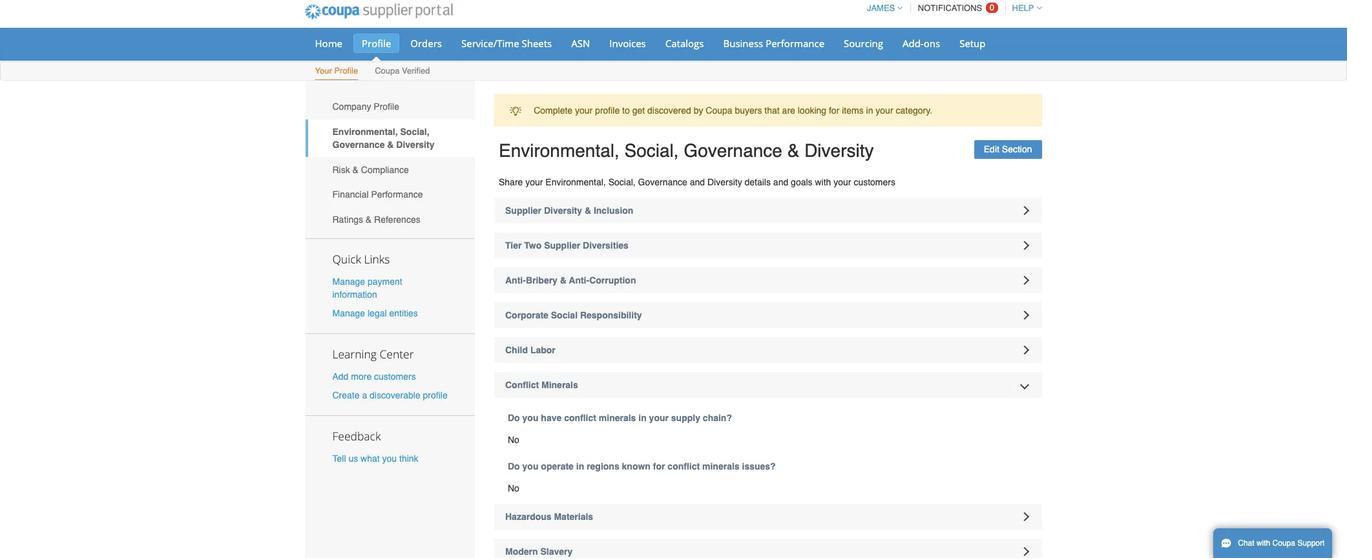 Task type: locate. For each thing, give the bounding box(es) containing it.
environmental, social, governance & diversity up the compliance
[[333, 127, 435, 150]]

you right "what"
[[382, 454, 397, 464]]

and
[[690, 177, 705, 187], [774, 177, 789, 187]]

1 vertical spatial customers
[[374, 372, 416, 382]]

anti-bribery & anti-corruption
[[506, 275, 636, 286]]

more
[[351, 372, 372, 382]]

environmental, down complete
[[499, 141, 620, 161]]

1 horizontal spatial coupa
[[706, 106, 733, 116]]

do
[[508, 413, 520, 423], [508, 462, 520, 472]]

2 vertical spatial environmental,
[[546, 177, 606, 187]]

diversity down 'items'
[[805, 141, 874, 161]]

do left operate
[[508, 462, 520, 472]]

minerals up regions
[[599, 413, 636, 423]]

2 horizontal spatial in
[[867, 106, 874, 116]]

chat with coupa support
[[1239, 539, 1325, 548]]

have
[[541, 413, 562, 423]]

manage inside 'manage payment information'
[[333, 276, 365, 287]]

discoverable
[[370, 391, 421, 401]]

do you operate in regions known for conflict minerals issues?
[[508, 462, 776, 472]]

2 horizontal spatial coupa
[[1273, 539, 1296, 548]]

legal
[[368, 308, 387, 319]]

0 vertical spatial performance
[[766, 37, 825, 50]]

1 vertical spatial profile
[[334, 66, 358, 76]]

2 vertical spatial coupa
[[1273, 539, 1296, 548]]

0 vertical spatial for
[[829, 106, 840, 116]]

environmental, down company profile
[[333, 127, 398, 137]]

0 vertical spatial manage
[[333, 276, 365, 287]]

in right operate
[[576, 462, 585, 472]]

profile
[[362, 37, 391, 50], [334, 66, 358, 76], [374, 102, 399, 112]]

complete
[[534, 106, 573, 116]]

conflict minerals
[[506, 380, 578, 390]]

coupa
[[375, 66, 400, 76], [706, 106, 733, 116], [1273, 539, 1296, 548]]

corporate social responsibility button
[[495, 303, 1042, 328]]

1 horizontal spatial conflict
[[668, 462, 700, 472]]

1 vertical spatial supplier
[[544, 240, 581, 251]]

0 vertical spatial in
[[867, 106, 874, 116]]

1 horizontal spatial profile
[[595, 106, 620, 116]]

inclusion
[[594, 206, 634, 216]]

for left 'items'
[[829, 106, 840, 116]]

profile for your profile
[[334, 66, 358, 76]]

with right goals
[[815, 177, 832, 187]]

0 vertical spatial social,
[[400, 127, 430, 137]]

ratings & references
[[333, 215, 421, 225]]

for
[[829, 106, 840, 116], [653, 462, 665, 472]]

sourcing link
[[836, 34, 892, 53]]

0 horizontal spatial environmental, social, governance & diversity
[[333, 127, 435, 150]]

1 vertical spatial do
[[508, 462, 520, 472]]

environmental, social, governance & diversity up the share your environmental, social, governance and diversity details and goals with your customers
[[499, 141, 874, 161]]

2 do from the top
[[508, 462, 520, 472]]

regions
[[587, 462, 620, 472]]

in left supply
[[639, 413, 647, 423]]

1 manage from the top
[[333, 276, 365, 287]]

1 horizontal spatial supplier
[[544, 240, 581, 251]]

0 vertical spatial coupa
[[375, 66, 400, 76]]

social, down get
[[625, 141, 679, 161]]

social, down company profile link
[[400, 127, 430, 137]]

social, up inclusion
[[609, 177, 636, 187]]

0 vertical spatial environmental,
[[333, 127, 398, 137]]

2 vertical spatial in
[[576, 462, 585, 472]]

profile for company profile
[[374, 102, 399, 112]]

2 and from the left
[[774, 177, 789, 187]]

2 manage from the top
[[333, 308, 365, 319]]

minerals left "issues?"
[[703, 462, 740, 472]]

manage down information
[[333, 308, 365, 319]]

with inside button
[[1257, 539, 1271, 548]]

with
[[815, 177, 832, 187], [1257, 539, 1271, 548]]

coupa right by on the top right of page
[[706, 106, 733, 116]]

conflict right have in the bottom left of the page
[[564, 413, 597, 423]]

coupa left support
[[1273, 539, 1296, 548]]

1 vertical spatial manage
[[333, 308, 365, 319]]

1 vertical spatial for
[[653, 462, 665, 472]]

conflict minerals heading
[[495, 372, 1042, 398]]

1 vertical spatial performance
[[371, 190, 423, 200]]

0 horizontal spatial with
[[815, 177, 832, 187]]

manage legal entities link
[[333, 308, 418, 319]]

diversity
[[396, 140, 435, 150], [805, 141, 874, 161], [708, 177, 743, 187], [544, 206, 582, 216]]

supplier
[[506, 206, 542, 216], [544, 240, 581, 251]]

manage for manage payment information
[[333, 276, 365, 287]]

0 vertical spatial customers
[[854, 177, 896, 187]]

1 horizontal spatial and
[[774, 177, 789, 187]]

support
[[1298, 539, 1325, 548]]

environmental, inside environmental, social, governance & diversity
[[333, 127, 398, 137]]

manage payment information
[[333, 276, 403, 300]]

child
[[506, 345, 528, 356]]

0 horizontal spatial supplier
[[506, 206, 542, 216]]

learning
[[333, 346, 377, 362]]

1 vertical spatial minerals
[[703, 462, 740, 472]]

1 horizontal spatial anti-
[[569, 275, 590, 286]]

your left supply
[[649, 413, 669, 423]]

& right bribery
[[560, 275, 567, 286]]

0 vertical spatial with
[[815, 177, 832, 187]]

you
[[523, 413, 539, 423], [382, 454, 397, 464], [523, 462, 539, 472]]

supplier down share
[[506, 206, 542, 216]]

0 horizontal spatial minerals
[[599, 413, 636, 423]]

hazardous materials
[[506, 512, 594, 522]]

chat
[[1239, 539, 1255, 548]]

tier
[[506, 240, 522, 251]]

you left have in the bottom left of the page
[[523, 413, 539, 423]]

anti-
[[506, 275, 526, 286], [569, 275, 590, 286]]

center
[[380, 346, 414, 362]]

diversity up tier two supplier diversities
[[544, 206, 582, 216]]

your right complete
[[575, 106, 593, 116]]

performance right 'business'
[[766, 37, 825, 50]]

&
[[387, 140, 394, 150], [788, 141, 800, 161], [353, 165, 359, 175], [585, 206, 592, 216], [366, 215, 372, 225], [560, 275, 567, 286]]

0 vertical spatial do
[[508, 413, 520, 423]]

navigation
[[862, 0, 1042, 21]]

diversity up the risk & compliance link
[[396, 140, 435, 150]]

environmental, up supplier diversity & inclusion
[[546, 177, 606, 187]]

governance
[[333, 140, 385, 150], [684, 141, 783, 161], [638, 177, 688, 187]]

0 vertical spatial minerals
[[599, 413, 636, 423]]

tier two supplier diversities heading
[[495, 233, 1042, 259]]

& up the risk & compliance link
[[387, 140, 394, 150]]

0 vertical spatial supplier
[[506, 206, 542, 216]]

profile right your on the left
[[334, 66, 358, 76]]

1 vertical spatial environmental,
[[499, 141, 620, 161]]

anti- down tier
[[506, 275, 526, 286]]

& up goals
[[788, 141, 800, 161]]

for right known
[[653, 462, 665, 472]]

0 horizontal spatial performance
[[371, 190, 423, 200]]

0 horizontal spatial and
[[690, 177, 705, 187]]

1 horizontal spatial for
[[829, 106, 840, 116]]

2 vertical spatial profile
[[374, 102, 399, 112]]

in
[[867, 106, 874, 116], [639, 413, 647, 423], [576, 462, 585, 472]]

no up hazardous
[[508, 484, 520, 494]]

help
[[1013, 3, 1035, 13]]

1 vertical spatial in
[[639, 413, 647, 423]]

edit section link
[[975, 141, 1042, 159]]

0 horizontal spatial customers
[[374, 372, 416, 382]]

0 horizontal spatial in
[[576, 462, 585, 472]]

coupa verified
[[375, 66, 430, 76]]

corporate social responsibility heading
[[495, 303, 1042, 328]]

tell us what you think button
[[333, 453, 419, 466]]

anti-bribery & anti-corruption button
[[495, 268, 1042, 293]]

profile right discoverable
[[423, 391, 448, 401]]

in right 'items'
[[867, 106, 874, 116]]

and left goals
[[774, 177, 789, 187]]

child labor button
[[495, 337, 1042, 363]]

1 and from the left
[[690, 177, 705, 187]]

profile left to
[[595, 106, 620, 116]]

manage up information
[[333, 276, 365, 287]]

& right ratings
[[366, 215, 372, 225]]

customers
[[854, 177, 896, 187], [374, 372, 416, 382]]

service/time sheets
[[462, 37, 552, 50]]

discovered
[[648, 106, 692, 116]]

quick links
[[333, 251, 390, 267]]

1 horizontal spatial performance
[[766, 37, 825, 50]]

coupa left verified
[[375, 66, 400, 76]]

0 vertical spatial profile
[[595, 106, 620, 116]]

service/time sheets link
[[453, 34, 561, 53]]

notifications 0
[[918, 3, 995, 13]]

labor
[[531, 345, 556, 356]]

1 horizontal spatial customers
[[854, 177, 896, 187]]

0 horizontal spatial conflict
[[564, 413, 597, 423]]

business
[[724, 37, 764, 50]]

you for do you operate in regions known for conflict minerals issues?
[[523, 462, 539, 472]]

edit section
[[984, 144, 1033, 155]]

your right share
[[526, 177, 543, 187]]

1 vertical spatial coupa
[[706, 106, 733, 116]]

profile down coupa supplier portal image
[[362, 37, 391, 50]]

no down conflict
[[508, 435, 520, 445]]

orders
[[411, 37, 442, 50]]

company
[[333, 102, 371, 112]]

social, inside environmental, social, governance & diversity
[[400, 127, 430, 137]]

environmental, social, governance & diversity
[[333, 127, 435, 150], [499, 141, 874, 161]]

conflict right known
[[668, 462, 700, 472]]

conflict
[[564, 413, 597, 423], [668, 462, 700, 472]]

supplier right "two"
[[544, 240, 581, 251]]

with right chat
[[1257, 539, 1271, 548]]

and left details
[[690, 177, 705, 187]]

1 horizontal spatial with
[[1257, 539, 1271, 548]]

tier two supplier diversities button
[[495, 233, 1042, 259]]

1 vertical spatial with
[[1257, 539, 1271, 548]]

do down conflict
[[508, 413, 520, 423]]

sourcing
[[844, 37, 884, 50]]

anti- up corporate social responsibility on the bottom of the page
[[569, 275, 590, 286]]

manage payment information link
[[333, 276, 403, 300]]

add
[[333, 372, 349, 382]]

profile up environmental, social, governance & diversity link
[[374, 102, 399, 112]]

sheets
[[522, 37, 552, 50]]

performance up references
[[371, 190, 423, 200]]

get
[[633, 106, 645, 116]]

1 horizontal spatial environmental, social, governance & diversity
[[499, 141, 874, 161]]

to
[[623, 106, 630, 116]]

financial performance
[[333, 190, 423, 200]]

social,
[[400, 127, 430, 137], [625, 141, 679, 161], [609, 177, 636, 187]]

add-
[[903, 37, 924, 50]]

1 do from the top
[[508, 413, 520, 423]]

0 vertical spatial no
[[508, 435, 520, 445]]

0 horizontal spatial anti-
[[506, 275, 526, 286]]

0
[[990, 3, 995, 12]]

complete your profile to get discovered by coupa buyers that are looking for items in your category. alert
[[495, 94, 1042, 127]]

manage
[[333, 276, 365, 287], [333, 308, 365, 319]]

complete your profile to get discovered by coupa buyers that are looking for items in your category.
[[534, 106, 933, 116]]

& left inclusion
[[585, 206, 592, 216]]

0 horizontal spatial coupa
[[375, 66, 400, 76]]

1 vertical spatial profile
[[423, 391, 448, 401]]

social
[[551, 310, 578, 321]]

you left operate
[[523, 462, 539, 472]]

0 horizontal spatial profile
[[423, 391, 448, 401]]

1 vertical spatial no
[[508, 484, 520, 494]]



Task type: vqa. For each thing, say whether or not it's contained in the screenshot.
'Certifications'
no



Task type: describe. For each thing, give the bounding box(es) containing it.
james
[[867, 3, 895, 13]]

performance for financial performance
[[371, 190, 423, 200]]

create a discoverable profile
[[333, 391, 448, 401]]

notifications
[[918, 3, 983, 13]]

share
[[499, 177, 523, 187]]

you inside button
[[382, 454, 397, 464]]

profile inside "alert"
[[595, 106, 620, 116]]

coupa supplier portal image
[[296, 0, 462, 28]]

2 anti- from the left
[[569, 275, 590, 286]]

tell us what you think
[[333, 454, 419, 464]]

1 horizontal spatial minerals
[[703, 462, 740, 472]]

& inside 'heading'
[[585, 206, 592, 216]]

responsibility
[[580, 310, 642, 321]]

company profile
[[333, 102, 399, 112]]

your profile
[[315, 66, 358, 76]]

you for do you have conflict minerals in your supply chain?
[[523, 413, 539, 423]]

links
[[364, 251, 390, 267]]

anti-bribery & anti-corruption heading
[[495, 268, 1042, 293]]

company profile link
[[305, 94, 475, 119]]

risk
[[333, 165, 350, 175]]

ons
[[924, 37, 941, 50]]

two
[[524, 240, 542, 251]]

1 no from the top
[[508, 435, 520, 445]]

1 vertical spatial social,
[[625, 141, 679, 161]]

entities
[[389, 308, 418, 319]]

& right risk
[[353, 165, 359, 175]]

for inside "alert"
[[829, 106, 840, 116]]

catalogs
[[666, 37, 704, 50]]

supplier inside heading
[[544, 240, 581, 251]]

add more customers link
[[333, 372, 416, 382]]

modern slavery heading
[[495, 539, 1042, 559]]

navigation containing notifications 0
[[862, 0, 1042, 21]]

what
[[361, 454, 380, 464]]

do for do you have conflict minerals in your supply chain?
[[508, 413, 520, 423]]

bribery
[[526, 275, 558, 286]]

supplier diversity & inclusion heading
[[495, 198, 1042, 224]]

orders link
[[402, 34, 451, 53]]

diversity inside environmental, social, governance & diversity
[[396, 140, 435, 150]]

diversity inside dropdown button
[[544, 206, 582, 216]]

operate
[[541, 462, 574, 472]]

setup link
[[952, 34, 995, 53]]

corruption
[[590, 275, 636, 286]]

hazardous materials button
[[495, 504, 1042, 530]]

a
[[362, 391, 367, 401]]

risk & compliance link
[[305, 157, 475, 182]]

do you have conflict minerals in your supply chain?
[[508, 413, 732, 423]]

& inside heading
[[560, 275, 567, 286]]

asn
[[572, 37, 590, 50]]

section
[[1002, 144, 1033, 155]]

conflict minerals button
[[495, 372, 1042, 398]]

create
[[333, 391, 360, 401]]

materials
[[554, 512, 594, 522]]

diversity left details
[[708, 177, 743, 187]]

modern slavery button
[[495, 539, 1042, 559]]

quick
[[333, 251, 361, 267]]

us
[[349, 454, 358, 464]]

financial performance link
[[305, 182, 475, 207]]

corporate
[[506, 310, 549, 321]]

2 vertical spatial social,
[[609, 177, 636, 187]]

your
[[315, 66, 332, 76]]

2 no from the top
[[508, 484, 520, 494]]

performance for business performance
[[766, 37, 825, 50]]

references
[[374, 215, 421, 225]]

add more customers
[[333, 372, 416, 382]]

your profile link
[[314, 63, 359, 80]]

verified
[[402, 66, 430, 76]]

manage legal entities
[[333, 308, 418, 319]]

help link
[[1007, 3, 1042, 13]]

in inside "alert"
[[867, 106, 874, 116]]

by
[[694, 106, 704, 116]]

coupa inside "alert"
[[706, 106, 733, 116]]

manage for manage legal entities
[[333, 308, 365, 319]]

share your environmental, social, governance and diversity details and goals with your customers
[[499, 177, 896, 187]]

do for do you operate in regions known for conflict minerals issues?
[[508, 462, 520, 472]]

chain?
[[703, 413, 732, 423]]

business performance link
[[715, 34, 833, 53]]

looking
[[798, 106, 827, 116]]

ratings & references link
[[305, 207, 475, 232]]

your left category. in the top right of the page
[[876, 106, 894, 116]]

chat with coupa support button
[[1214, 529, 1333, 559]]

slavery
[[541, 547, 573, 557]]

goals
[[791, 177, 813, 187]]

0 vertical spatial profile
[[362, 37, 391, 50]]

catalogs link
[[657, 34, 713, 53]]

risk & compliance
[[333, 165, 409, 175]]

home link
[[307, 34, 351, 53]]

coupa inside button
[[1273, 539, 1296, 548]]

profile link
[[354, 34, 400, 53]]

hazardous materials heading
[[495, 504, 1042, 530]]

tell
[[333, 454, 346, 464]]

0 horizontal spatial for
[[653, 462, 665, 472]]

supply
[[672, 413, 701, 423]]

tier two supplier diversities
[[506, 240, 629, 251]]

child labor heading
[[495, 337, 1042, 363]]

1 vertical spatial conflict
[[668, 462, 700, 472]]

feedback
[[333, 429, 381, 444]]

service/time
[[462, 37, 519, 50]]

your right goals
[[834, 177, 852, 187]]

0 vertical spatial conflict
[[564, 413, 597, 423]]

james link
[[862, 3, 903, 13]]

1 horizontal spatial in
[[639, 413, 647, 423]]

items
[[842, 106, 864, 116]]

modern slavery
[[506, 547, 573, 557]]

that
[[765, 106, 780, 116]]

are
[[783, 106, 796, 116]]

1 anti- from the left
[[506, 275, 526, 286]]

compliance
[[361, 165, 409, 175]]

supplier inside 'heading'
[[506, 206, 542, 216]]

diversities
[[583, 240, 629, 251]]



